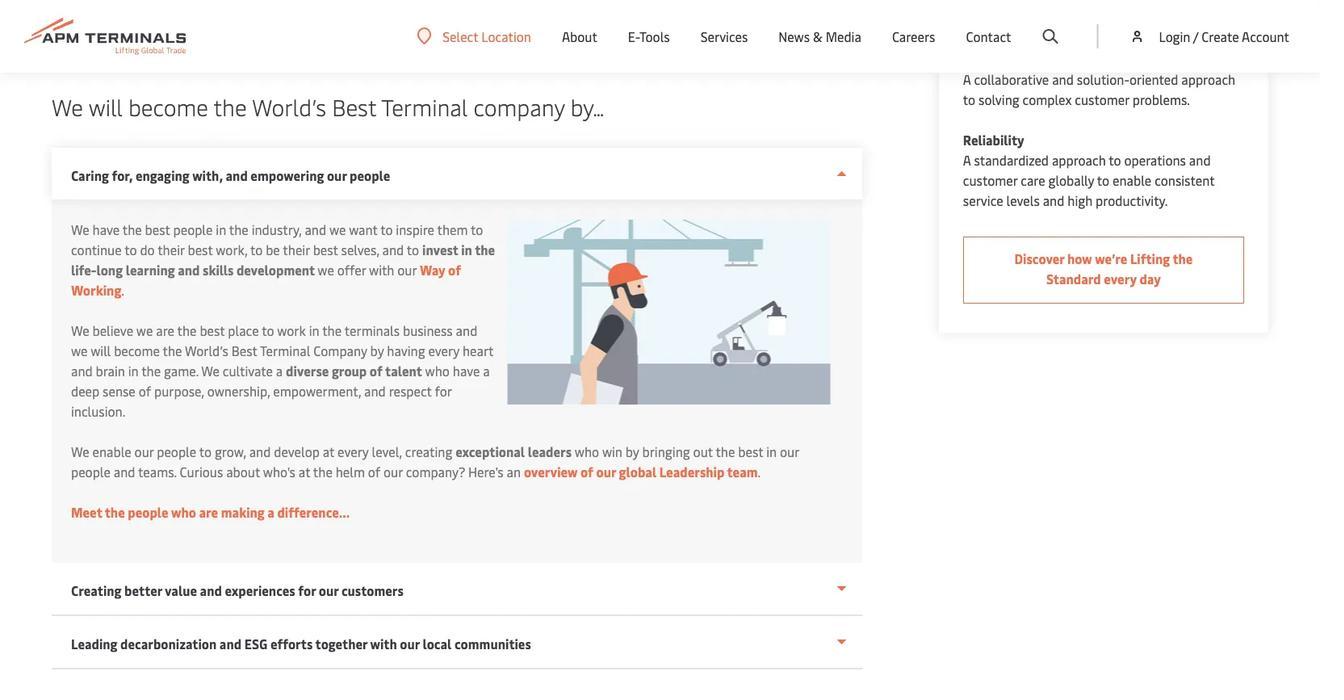 Task type: vqa. For each thing, say whether or not it's contained in the screenshot.
"LIKE" inside the in your saved container watchlist (access via dashboard in a terminal website menu), click on the notifications button and then switch the toggle switch to on. you will then be asked to select the days a frequency with which you'd like to receive notifications.
no



Task type: locate. For each thing, give the bounding box(es) containing it.
terminal
[[381, 91, 468, 122], [260, 342, 311, 360]]

efforts
[[271, 635, 313, 653]]

create
[[1202, 27, 1240, 45]]

at down develop
[[299, 463, 310, 481]]

login
[[1160, 27, 1191, 45]]

1 vertical spatial customer
[[964, 172, 1018, 189]]

0 vertical spatial every
[[1105, 270, 1137, 288]]

we up continue
[[71, 221, 89, 238]]

0 horizontal spatial by
[[371, 342, 384, 360]]

best inside we believe we are the best place to work in the terminals business and we will become the world's best terminal company by having every heart and brain in the game. we cultivate a
[[200, 322, 225, 339]]

in up "work,"
[[216, 221, 226, 238]]

a left collaborative
[[964, 71, 972, 88]]

offer
[[338, 261, 366, 279]]

customers
[[342, 582, 404, 599]]

careers button
[[893, 0, 936, 73]]

to right want in the left top of the page
[[381, 221, 393, 238]]

work,
[[216, 241, 248, 259]]

2 horizontal spatial who
[[575, 443, 600, 461]]

place
[[228, 322, 259, 339]]

0 horizontal spatial have
[[93, 221, 120, 238]]

1 horizontal spatial best
[[332, 91, 376, 122]]

we for we believe we are the best place to work in the terminals business and we will become the world's best terminal company by having every heart and brain in the game. we cultivate a
[[71, 322, 89, 339]]

best inside we believe we are the best place to work in the terminals business and we will become the world's best terminal company by having every heart and brain in the game. we cultivate a
[[232, 342, 257, 360]]

in down the them
[[462, 241, 473, 259]]

talent
[[385, 362, 422, 380]]

approach up globally
[[1053, 151, 1107, 169]]

0 horizontal spatial who
[[171, 504, 196, 521]]

by
[[371, 342, 384, 360], [626, 443, 640, 461]]

globally
[[1049, 172, 1095, 189]]

their right do
[[158, 241, 185, 259]]

0 vertical spatial are
[[156, 322, 174, 339]]

1 vertical spatial at
[[299, 463, 310, 481]]

1 horizontal spatial every
[[429, 342, 460, 360]]

0 vertical spatial best
[[332, 91, 376, 122]]

customer down solution-
[[1076, 91, 1130, 108]]

with
[[369, 261, 395, 279], [370, 635, 397, 653]]

become
[[128, 91, 208, 122], [114, 342, 160, 360]]

0 vertical spatial for
[[435, 383, 452, 400]]

1 a from the top
[[964, 71, 972, 88]]

to left work
[[262, 322, 274, 339]]

creating
[[71, 582, 122, 599]]

have for a
[[453, 362, 480, 380]]

of right sense
[[139, 383, 151, 400]]

world's up game.
[[185, 342, 229, 360]]

1 horizontal spatial by
[[626, 443, 640, 461]]

we right believe
[[136, 322, 153, 339]]

to left operations
[[1110, 151, 1122, 169]]

engaging
[[136, 167, 190, 184]]

1 horizontal spatial terminal
[[381, 91, 468, 122]]

for right experiences
[[298, 582, 316, 599]]

1 vertical spatial approach
[[1053, 151, 1107, 169]]

2 horizontal spatial every
[[1105, 270, 1137, 288]]

have inside we have the best people in the industry, and we want to inspire them to continue to do their best work, to be their best selves, and to
[[93, 221, 120, 238]]

every up helm
[[338, 443, 369, 461]]

be
[[266, 241, 280, 259]]

to left do
[[125, 241, 137, 259]]

enable down inclusion.
[[93, 443, 131, 461]]

to up the curious
[[199, 443, 212, 461]]

at right develop
[[323, 443, 335, 461]]

we have the best people in the industry, and we want to inspire them to continue to do their best work, to be their best selves, and to
[[71, 221, 483, 259]]

select
[[443, 27, 479, 45]]

by inside the who win by bringing out the best in our people and teams. curious about who's at the helm of our company? here's an
[[626, 443, 640, 461]]

terminals
[[345, 322, 400, 339]]

who
[[425, 362, 450, 380], [575, 443, 600, 461], [171, 504, 196, 521]]

who right "talent"
[[425, 362, 450, 380]]

0 vertical spatial customer
[[1076, 91, 1130, 108]]

. down long
[[121, 282, 124, 299]]

every down business
[[429, 342, 460, 360]]

and
[[1053, 71, 1074, 88], [1190, 151, 1212, 169], [226, 167, 248, 184], [1044, 192, 1065, 209], [305, 221, 327, 238], [383, 241, 404, 259], [178, 261, 200, 279], [456, 322, 478, 339], [71, 362, 93, 380], [364, 383, 386, 400], [249, 443, 271, 461], [114, 463, 135, 481], [200, 582, 222, 599], [220, 635, 242, 653]]

e-tools
[[628, 28, 670, 45]]

with inside leading decarbonization and esg efforts together with our local communities dropdown button
[[370, 635, 397, 653]]

and inside who have a deep sense of purpose, ownership, empowerment, and respect for inclusion.
[[364, 383, 386, 400]]

who inside the who win by bringing out the best in our people and teams. curious about who's at the helm of our company? here's an
[[575, 443, 600, 461]]

by right the win
[[626, 443, 640, 461]]

and up 'complex'
[[1053, 71, 1074, 88]]

in right "brain"
[[128, 362, 139, 380]]

with down selves,
[[369, 261, 395, 279]]

about
[[562, 28, 598, 45]]

2 horizontal spatial a
[[483, 362, 490, 380]]

terminal up the caring for, engaging with, and empowering our people "dropdown button"
[[381, 91, 468, 122]]

overview
[[524, 463, 578, 481]]

cultivate
[[223, 362, 273, 380]]

location
[[482, 27, 532, 45]]

and right value
[[200, 582, 222, 599]]

meet the people who are making a difference...
[[71, 504, 350, 521]]

have
[[93, 221, 120, 238], [453, 362, 480, 380]]

1 vertical spatial best
[[232, 342, 257, 360]]

a down reliability on the right
[[964, 151, 972, 169]]

have down heart
[[453, 362, 480, 380]]

approach inside the a collaborative and solution-oriented approach to solving complex customer problems.
[[1182, 71, 1236, 88]]

1 horizontal spatial for
[[435, 383, 452, 400]]

and inside the caring for, engaging with, and empowering our people "dropdown button"
[[226, 167, 248, 184]]

we offer with our
[[318, 261, 417, 279]]

are inside we believe we are the best place to work in the terminals business and we will become the world's best terminal company by having every heart and brain in the game. we cultivate a
[[156, 322, 174, 339]]

day
[[1140, 270, 1162, 288]]

who for exceptional leaders
[[575, 443, 600, 461]]

0 horizontal spatial for
[[298, 582, 316, 599]]

0 horizontal spatial every
[[338, 443, 369, 461]]

their
[[158, 241, 185, 259], [283, 241, 310, 259]]

believe
[[93, 322, 133, 339]]

our inside leading decarbonization and esg efforts together with our local communities dropdown button
[[400, 635, 420, 653]]

e-
[[628, 28, 640, 45]]

news & media button
[[779, 0, 862, 73]]

in right work
[[309, 322, 320, 339]]

0 horizontal spatial a
[[268, 504, 275, 521]]

terminal down work
[[260, 342, 311, 360]]

and inside leading decarbonization and esg efforts together with our local communities dropdown button
[[220, 635, 242, 653]]

and inside creating better value and experiences for our customers dropdown button
[[200, 582, 222, 599]]

0 vertical spatial enable
[[1113, 172, 1152, 189]]

we left want in the left top of the page
[[330, 221, 346, 238]]

in inside invest in the life-long learning and skills development
[[462, 241, 473, 259]]

and left teams.
[[114, 463, 135, 481]]

1 horizontal spatial world's
[[252, 91, 326, 122]]

communities
[[455, 635, 531, 653]]

people up meet
[[71, 463, 111, 481]]

of down level,
[[368, 463, 381, 481]]

a inside who have a deep sense of purpose, ownership, empowerment, and respect for inclusion.
[[483, 362, 490, 380]]

company
[[474, 91, 565, 122]]

who down the curious
[[171, 504, 196, 521]]

2 a from the top
[[964, 151, 972, 169]]

1 horizontal spatial who
[[425, 362, 450, 380]]

best up skills
[[188, 241, 213, 259]]

0 horizontal spatial enable
[[93, 443, 131, 461]]

0 vertical spatial with
[[369, 261, 395, 279]]

1 vertical spatial by
[[626, 443, 640, 461]]

a collaborative and solution-oriented approach to solving complex customer problems.
[[964, 71, 1236, 108]]

enable up 'productivity.'
[[1113, 172, 1152, 189]]

and left skills
[[178, 261, 200, 279]]

are left making
[[199, 504, 218, 521]]

we believe we are the best place to work in the terminals business and we will become the world's best terminal company by having every heart and brain in the game. we cultivate a
[[71, 322, 494, 380]]

0 vertical spatial .
[[121, 282, 124, 299]]

experiences
[[225, 582, 295, 599]]

and down inspire
[[383, 241, 404, 259]]

reliability
[[964, 131, 1025, 149]]

contact
[[967, 28, 1012, 45]]

1 vertical spatial with
[[370, 635, 397, 653]]

for right respect
[[435, 383, 452, 400]]

become inside we believe we are the best place to work in the terminals business and we will become the world's best terminal company by having every heart and brain in the game. we cultivate a
[[114, 342, 160, 360]]

and down diverse group of talent
[[364, 383, 386, 400]]

approach inside reliability a standardized approach to operations and customer care globally to enable consistent service levels and high productivity.
[[1053, 151, 1107, 169]]

sense
[[103, 383, 136, 400]]

in
[[216, 221, 226, 238], [462, 241, 473, 259], [309, 322, 320, 339], [128, 362, 139, 380], [767, 443, 777, 461]]

and right with,
[[226, 167, 248, 184]]

we left believe
[[71, 322, 89, 339]]

become down believe
[[114, 342, 160, 360]]

0 horizontal spatial are
[[156, 322, 174, 339]]

learning
[[126, 261, 175, 279]]

for
[[435, 383, 452, 400], [298, 582, 316, 599]]

1 vertical spatial a
[[964, 151, 972, 169]]

1 horizontal spatial are
[[199, 504, 218, 521]]

best up team
[[739, 443, 764, 461]]

every inside the discover how we're lifting the standard every day
[[1105, 270, 1137, 288]]

life-
[[71, 261, 97, 279]]

world's up empowering
[[252, 91, 326, 122]]

a right making
[[268, 504, 275, 521]]

who left the win
[[575, 443, 600, 461]]

contact button
[[967, 0, 1012, 73]]

to right globally
[[1098, 172, 1110, 189]]

we inside we have the best people in the industry, and we want to inspire them to continue to do their best work, to be their best selves, and to
[[71, 221, 89, 238]]

enable inside reliability a standardized approach to operations and customer care globally to enable consistent service levels and high productivity.
[[1113, 172, 1152, 189]]

people up skills
[[173, 221, 213, 238]]

we up caring
[[52, 91, 83, 122]]

by inside we believe we are the best place to work in the terminals business and we will become the world's best terminal company by having every heart and brain in the game. we cultivate a
[[371, 342, 384, 360]]

. right leadership
[[758, 463, 761, 481]]

customer up the service
[[964, 172, 1018, 189]]

0 vertical spatial approach
[[1182, 71, 1236, 88]]

and inside the a collaborative and solution-oriented approach to solving complex customer problems.
[[1053, 71, 1074, 88]]

0 horizontal spatial world's
[[185, 342, 229, 360]]

account
[[1243, 27, 1290, 45]]

an
[[507, 463, 521, 481]]

0 vertical spatial a
[[964, 71, 972, 88]]

in right out
[[767, 443, 777, 461]]

1 horizontal spatial their
[[283, 241, 310, 259]]

better
[[124, 582, 162, 599]]

we up the deep
[[71, 342, 88, 360]]

exceptional
[[456, 443, 525, 461]]

have up continue
[[93, 221, 120, 238]]

1 vertical spatial become
[[114, 342, 160, 360]]

helm
[[336, 463, 365, 481]]

will up caring
[[89, 91, 123, 122]]

people up want in the left top of the page
[[350, 167, 391, 184]]

1 vertical spatial enable
[[93, 443, 131, 461]]

become up engaging
[[128, 91, 208, 122]]

people inside the who win by bringing out the best in our people and teams. curious about who's at the helm of our company? here's an
[[71, 463, 111, 481]]

them
[[438, 221, 468, 238]]

grow,
[[215, 443, 246, 461]]

a inside we believe we are the best place to work in the terminals business and we will become the world's best terminal company by having every heart and brain in the game. we cultivate a
[[276, 362, 283, 380]]

the inside the discover how we're lifting the standard every day
[[1173, 250, 1194, 267]]

0 horizontal spatial best
[[232, 342, 257, 360]]

to
[[964, 91, 976, 108], [1110, 151, 1122, 169], [1098, 172, 1110, 189], [381, 221, 393, 238], [471, 221, 483, 238], [125, 241, 137, 259], [250, 241, 263, 259], [407, 241, 419, 259], [262, 322, 274, 339], [199, 443, 212, 461]]

to left solving
[[964, 91, 976, 108]]

are up game.
[[156, 322, 174, 339]]

with right 'together'
[[370, 635, 397, 653]]

a
[[964, 71, 972, 88], [964, 151, 972, 169]]

purpose,
[[154, 383, 204, 400]]

best up do
[[145, 221, 170, 238]]

1 horizontal spatial have
[[453, 362, 480, 380]]

0 horizontal spatial approach
[[1053, 151, 1107, 169]]

0 horizontal spatial their
[[158, 241, 185, 259]]

of right group
[[370, 362, 383, 380]]

2 vertical spatial who
[[171, 504, 196, 521]]

for inside dropdown button
[[298, 582, 316, 599]]

1 horizontal spatial approach
[[1182, 71, 1236, 88]]

1 vertical spatial have
[[453, 362, 480, 380]]

solving
[[979, 91, 1020, 108]]

0 vertical spatial who
[[425, 362, 450, 380]]

0 vertical spatial have
[[93, 221, 120, 238]]

0 vertical spatial by
[[371, 342, 384, 360]]

will inside we believe we are the best place to work in the terminals business and we will become the world's best terminal company by having every heart and brain in the game. we cultivate a
[[91, 342, 111, 360]]

world's inside we believe we are the best place to work in the terminals business and we will become the world's best terminal company by having every heart and brain in the game. we cultivate a
[[185, 342, 229, 360]]

1 vertical spatial world's
[[185, 342, 229, 360]]

and up about at the left bottom
[[249, 443, 271, 461]]

win
[[603, 443, 623, 461]]

service
[[964, 192, 1004, 209]]

customer inside the a collaborative and solution-oriented approach to solving complex customer problems.
[[1076, 91, 1130, 108]]

0 horizontal spatial at
[[299, 463, 310, 481]]

decarbonization
[[120, 635, 217, 653]]

1 horizontal spatial .
[[758, 463, 761, 481]]

of right overview
[[581, 463, 594, 481]]

local
[[423, 635, 452, 653]]

1 vertical spatial terminal
[[260, 342, 311, 360]]

heart
[[463, 342, 494, 360]]

1 vertical spatial who
[[575, 443, 600, 461]]

1 vertical spatial every
[[429, 342, 460, 360]]

who inside who have a deep sense of purpose, ownership, empowerment, and respect for inclusion.
[[425, 362, 450, 380]]

approach down create at the right
[[1182, 71, 1236, 88]]

1 horizontal spatial at
[[323, 443, 335, 461]]

every down the we're
[[1105, 270, 1137, 288]]

login / create account
[[1160, 27, 1290, 45]]

of inside who have a deep sense of purpose, ownership, empowerment, and respect for inclusion.
[[139, 383, 151, 400]]

best up offer
[[313, 241, 338, 259]]

of right 'way'
[[448, 261, 461, 279]]

1 vertical spatial for
[[298, 582, 316, 599]]

way
[[420, 261, 446, 279]]

people inside "dropdown button"
[[350, 167, 391, 184]]

best left place
[[200, 322, 225, 339]]

will
[[89, 91, 123, 122], [91, 342, 111, 360]]

of inside the who win by bringing out the best in our people and teams. curious about who's at the helm of our company? here's an
[[368, 463, 381, 481]]

have inside who have a deep sense of purpose, ownership, empowerment, and respect for inclusion.
[[453, 362, 480, 380]]

will up "brain"
[[91, 342, 111, 360]]

0 horizontal spatial terminal
[[260, 342, 311, 360]]

1 horizontal spatial customer
[[1076, 91, 1130, 108]]

meet the people who are making a difference... link
[[71, 504, 350, 521]]

0 horizontal spatial .
[[121, 282, 124, 299]]

0 horizontal spatial customer
[[964, 172, 1018, 189]]

1 vertical spatial will
[[91, 342, 111, 360]]

a left diverse
[[276, 362, 283, 380]]

1 horizontal spatial enable
[[1113, 172, 1152, 189]]

1 vertical spatial are
[[199, 504, 218, 521]]

people
[[350, 167, 391, 184], [173, 221, 213, 238], [157, 443, 196, 461], [71, 463, 111, 481], [128, 504, 169, 521]]

terminal inside we believe we are the best place to work in the terminals business and we will become the world's best terminal company by having every heart and brain in the game. we cultivate a
[[260, 342, 311, 360]]

1 horizontal spatial a
[[276, 362, 283, 380]]

by down terminals
[[371, 342, 384, 360]]

a down heart
[[483, 362, 490, 380]]

leaders
[[528, 443, 572, 461]]

and left high
[[1044, 192, 1065, 209]]

and left the esg
[[220, 635, 242, 653]]

login / create account link
[[1130, 0, 1290, 73]]

empowering
[[251, 167, 324, 184]]

we for we have the best people in the industry, and we want to inspire them to continue to do their best work, to be their best selves, and to
[[71, 221, 89, 238]]

their right be
[[283, 241, 310, 259]]



Task type: describe. For each thing, give the bounding box(es) containing it.
out
[[694, 443, 713, 461]]

for inside who have a deep sense of purpose, ownership, empowerment, and respect for inclusion.
[[435, 383, 452, 400]]

and up the deep
[[71, 362, 93, 380]]

selves,
[[341, 241, 379, 259]]

0 vertical spatial at
[[323, 443, 335, 461]]

industry,
[[252, 221, 302, 238]]

of inside way of working
[[448, 261, 461, 279]]

enable inside caring for, engaging with, and empowering our people element
[[93, 443, 131, 461]]

for,
[[112, 167, 133, 184]]

caring
[[71, 167, 109, 184]]

we right game.
[[201, 362, 220, 380]]

we inside we have the best people in the industry, and we want to inspire them to continue to do their best work, to be their best selves, and to
[[330, 221, 346, 238]]

in inside we have the best people in the industry, and we want to inspire them to continue to do their best work, to be their best selves, and to
[[216, 221, 226, 238]]

together
[[316, 635, 368, 653]]

creating
[[405, 443, 453, 461]]

do
[[140, 241, 155, 259]]

who for diverse group of talent
[[425, 362, 450, 380]]

by…
[[571, 91, 605, 122]]

to right the them
[[471, 221, 483, 238]]

0 vertical spatial world's
[[252, 91, 326, 122]]

we down inclusion.
[[71, 443, 89, 461]]

services button
[[701, 0, 748, 73]]

every inside we believe we are the best place to work in the terminals business and we will become the world's best terminal company by having every heart and brain in the game. we cultivate a
[[429, 342, 460, 360]]

1 vertical spatial .
[[758, 463, 761, 481]]

skills
[[203, 261, 234, 279]]

select location
[[443, 27, 532, 45]]

careers
[[893, 28, 936, 45]]

high
[[1068, 192, 1093, 209]]

and right industry, at the left of the page
[[305, 221, 327, 238]]

teams.
[[138, 463, 177, 481]]

overview of our global leadership team .
[[524, 463, 761, 481]]

standard
[[1047, 270, 1102, 288]]

people down teams.
[[128, 504, 169, 521]]

a inside reliability a standardized approach to operations and customer care globally to enable consistent service levels and high productivity.
[[964, 151, 972, 169]]

consistent
[[1155, 172, 1215, 189]]

we for we will become the world's best terminal company by…
[[52, 91, 83, 122]]

to left be
[[250, 241, 263, 259]]

game.
[[164, 362, 199, 380]]

overview of our global leadership team link
[[524, 463, 758, 481]]

e-tools button
[[628, 0, 670, 73]]

media
[[826, 28, 862, 45]]

we enable our people to grow, and develop at every level, creating exceptional leaders
[[71, 443, 572, 461]]

who have a deep sense of purpose, ownership, empowerment, and respect for inclusion.
[[71, 362, 490, 420]]

people up teams.
[[157, 443, 196, 461]]

having
[[387, 342, 425, 360]]

difference...
[[277, 504, 350, 521]]

we're
[[1096, 250, 1128, 267]]

people inside we have the best people in the industry, and we want to inspire them to continue to do their best work, to be their best selves, and to
[[173, 221, 213, 238]]

level,
[[372, 443, 402, 461]]

&
[[814, 28, 823, 45]]

want
[[349, 221, 378, 238]]

and up consistent
[[1190, 151, 1212, 169]]

our inside the caring for, engaging with, and empowering our people "dropdown button"
[[327, 167, 347, 184]]

diverse group of talent
[[286, 362, 422, 380]]

invest
[[423, 241, 459, 259]]

customer inside reliability a standardized approach to operations and customer care globally to enable consistent service levels and high productivity.
[[964, 172, 1018, 189]]

discover how we're lifting the standard every day
[[1015, 250, 1194, 288]]

empowerment,
[[273, 383, 361, 400]]

2 vertical spatial every
[[338, 443, 369, 461]]

and inside invest in the life-long learning and skills development
[[178, 261, 200, 279]]

our inside creating better value and experiences for our customers dropdown button
[[319, 582, 339, 599]]

leading
[[71, 635, 118, 653]]

leading decarbonization and esg efforts together with our local communities
[[71, 635, 531, 653]]

the inside invest in the life-long learning and skills development
[[475, 241, 495, 259]]

0 vertical spatial terminal
[[381, 91, 468, 122]]

in inside the who win by bringing out the best in our people and teams. curious about who's at the helm of our company? here's an
[[767, 443, 777, 461]]

2 their from the left
[[283, 241, 310, 259]]

complex
[[1023, 91, 1072, 108]]

caring for, engaging with, and empowering our people
[[71, 167, 391, 184]]

to down inspire
[[407, 241, 419, 259]]

to inside we believe we are the best place to work in the terminals business and we will become the world's best terminal company by having every heart and brain in the game. we cultivate a
[[262, 322, 274, 339]]

have for the
[[93, 221, 120, 238]]

collaborative
[[975, 71, 1050, 88]]

value
[[165, 582, 197, 599]]

productivity.
[[1096, 192, 1169, 209]]

company
[[314, 342, 367, 360]]

discover
[[1015, 250, 1065, 267]]

1 their from the left
[[158, 241, 185, 259]]

company?
[[406, 463, 465, 481]]

/
[[1194, 27, 1199, 45]]

levels
[[1007, 192, 1040, 209]]

long
[[96, 261, 123, 279]]

caring for, engaging with, and empowering our people element
[[52, 200, 863, 563]]

services
[[701, 28, 748, 45]]

way of working
[[71, 261, 461, 299]]

news & media
[[779, 28, 862, 45]]

problems.
[[1133, 91, 1191, 108]]

care
[[1021, 172, 1046, 189]]

meet
[[71, 504, 102, 521]]

continue
[[71, 241, 122, 259]]

we left offer
[[318, 261, 334, 279]]

at inside the who win by bringing out the best in our people and teams. curious about who's at the helm of our company? here's an
[[299, 463, 310, 481]]

way of working link
[[71, 261, 461, 299]]

0 vertical spatial will
[[89, 91, 123, 122]]

we will become the world's best terminal company by…
[[52, 91, 605, 122]]

making
[[221, 504, 265, 521]]

to inside the a collaborative and solution-oriented approach to solving complex customer problems.
[[964, 91, 976, 108]]

development
[[237, 261, 315, 279]]

oriented
[[1130, 71, 1179, 88]]

invest in the life-long learning and skills development
[[71, 241, 495, 279]]

inspire
[[396, 221, 435, 238]]

esg
[[245, 635, 268, 653]]

creating better value and experiences for our customers
[[71, 582, 404, 599]]

about
[[226, 463, 260, 481]]

and up heart
[[456, 322, 478, 339]]

best inside the who win by bringing out the best in our people and teams. curious about who's at the helm of our company? here's an
[[739, 443, 764, 461]]

people image
[[508, 220, 831, 405]]

and inside the who win by bringing out the best in our people and teams. curious about who's at the helm of our company? here's an
[[114, 463, 135, 481]]

select location button
[[417, 27, 532, 45]]

respect
[[389, 383, 432, 400]]

reliability a standardized approach to operations and customer care globally to enable consistent service levels and high productivity.
[[964, 131, 1215, 209]]

here's
[[469, 463, 504, 481]]

who win by bringing out the best in our people and teams. curious about who's at the helm of our company? here's an
[[71, 443, 800, 481]]

caring for, engaging with, and empowering our people button
[[52, 148, 863, 200]]

a inside the a collaborative and solution-oriented approach to solving complex customer problems.
[[964, 71, 972, 88]]

work
[[277, 322, 306, 339]]

0 vertical spatial become
[[128, 91, 208, 122]]

with inside caring for, engaging with, and empowering our people element
[[369, 261, 395, 279]]



